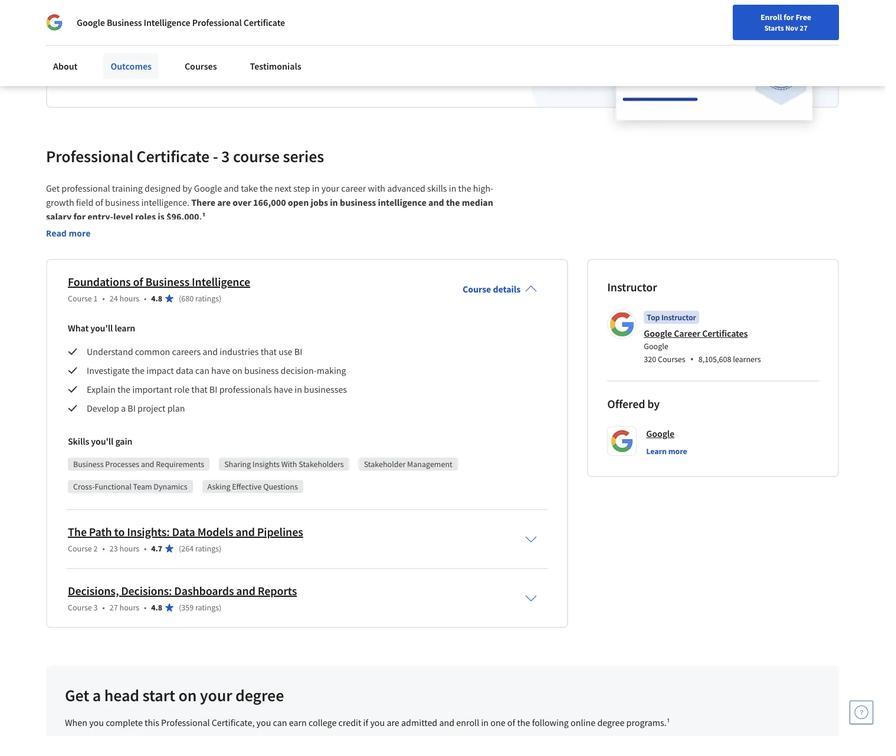 Task type: vqa. For each thing, say whether or not it's contained in the screenshot.
Have
yes



Task type: describe. For each thing, give the bounding box(es) containing it.
1 vertical spatial this
[[145, 717, 159, 729]]

social
[[110, 73, 133, 84]]

in inside add this credential to your linkedin profile, resume, or cv share it on social media and in your performance review
[[179, 73, 186, 84]]

the path to insights: data models and pipelines
[[68, 525, 303, 539]]

start
[[143, 685, 175, 707]]

more for read more
[[69, 228, 91, 239]]

4.7
[[151, 544, 162, 554]]

foundations of business intelligence
[[68, 274, 250, 289]]

coursera career certificate image
[[616, 0, 813, 120]]

when you complete this professional certificate, you can earn college credit if you are admitted and enroll in one of the following online degree programs.¹
[[65, 717, 670, 729]]

instructor inside top instructor google career certificates google 320 courses • 8,105,608 learners
[[662, 312, 696, 323]]

course 1 • 24 hours •
[[68, 293, 147, 304]]

$96,000.¹
[[166, 211, 206, 223]]

( 680 ratings )
[[179, 293, 222, 304]]

the
[[68, 525, 87, 539]]

business inside "get professional training designed by google and take the next step in your career with advanced skills in the high- growth field of business intelligence."
[[105, 197, 140, 208]]

advanced
[[387, 182, 426, 194]]

data
[[172, 525, 195, 539]]

if
[[363, 717, 368, 729]]

about
[[53, 60, 78, 72]]

level
[[113, 211, 133, 223]]

0 horizontal spatial intelligence
[[144, 17, 190, 28]]

step
[[294, 182, 310, 194]]

course details button
[[453, 267, 547, 312]]

a for career
[[102, 27, 110, 48]]

and up team
[[141, 459, 154, 470]]

1 inside button
[[737, 9, 740, 18]]

resume,
[[238, 58, 270, 70]]

add this credential to your linkedin profile, resume, or cv share it on social media and in your performance review
[[66, 58, 292, 84]]

1 horizontal spatial intelligence
[[192, 274, 250, 289]]

• left 24
[[102, 293, 105, 304]]

read more button
[[46, 227, 91, 240]]

courses link
[[178, 53, 224, 79]]

in right step
[[312, 182, 320, 194]]

27 inside enroll for free starts nov 27
[[800, 23, 808, 32]]

0 vertical spatial have
[[211, 365, 230, 377]]

professionals
[[219, 384, 272, 395]]

1 horizontal spatial can
[[273, 717, 287, 729]]

for inside there are over 166,000 open jobs in business intelligence and the median salary for entry-level roles is $96,000.¹
[[74, 211, 86, 223]]

google right google image
[[77, 17, 105, 28]]

ratings for insights:
[[195, 544, 219, 554]]

credit
[[339, 717, 362, 729]]

learn more button
[[647, 446, 688, 457]]

0 horizontal spatial instructor
[[608, 280, 657, 295]]

cv
[[282, 58, 292, 70]]

with
[[368, 182, 385, 194]]

show notifications image
[[726, 15, 740, 29]]

a for bi
[[121, 403, 126, 414]]

review
[[261, 73, 287, 84]]

1 you from the left
[[89, 717, 104, 729]]

hours for decisions:
[[120, 603, 139, 613]]

path
[[89, 525, 112, 539]]

0 horizontal spatial 1
[[94, 293, 98, 304]]

help center image
[[855, 706, 869, 720]]

growth
[[46, 197, 74, 208]]

develop a bi project plan
[[87, 403, 187, 414]]

nov
[[786, 23, 799, 32]]

1 horizontal spatial certificate
[[244, 17, 285, 28]]

google up 320 at top right
[[644, 341, 669, 352]]

complete
[[106, 717, 143, 729]]

training
[[112, 182, 143, 194]]

google business intelligence professional certificate
[[77, 17, 285, 28]]

median
[[462, 197, 493, 208]]

stakeholder management
[[364, 459, 453, 470]]

• left 4.7
[[144, 544, 147, 554]]

explain
[[87, 384, 116, 395]]

next
[[275, 182, 292, 194]]

) for and
[[219, 603, 222, 613]]

stakeholder
[[364, 459, 406, 470]]

businesses
[[304, 384, 347, 395]]

this inside add this credential to your linkedin profile, resume, or cv share it on social media and in your performance review
[[84, 58, 98, 70]]

it
[[91, 73, 96, 84]]

0 horizontal spatial business
[[73, 459, 104, 470]]

2 horizontal spatial on
[[232, 365, 243, 377]]

1 vertical spatial that
[[191, 384, 208, 395]]

the up the 166,000
[[260, 182, 273, 194]]

0 horizontal spatial 27
[[110, 603, 118, 613]]

4.8 for decisions:
[[151, 603, 162, 613]]

google career certificates link
[[644, 328, 748, 339]]

profile,
[[208, 58, 236, 70]]

plan
[[167, 403, 185, 414]]

important
[[132, 384, 172, 395]]

0 horizontal spatial certificate
[[137, 146, 210, 167]]

your up certificate,
[[200, 685, 232, 707]]

) for insights:
[[219, 544, 222, 554]]

enroll
[[761, 12, 782, 22]]

business processes and requirements
[[73, 459, 204, 470]]

1 vertical spatial to
[[114, 525, 125, 539]]

and left reports
[[236, 584, 256, 599]]

media
[[135, 73, 160, 84]]

asking
[[208, 482, 230, 492]]

2 you from the left
[[257, 717, 271, 729]]

google up the learn
[[647, 428, 675, 440]]

you'll for learn
[[90, 322, 113, 334]]

more for learn more
[[669, 446, 688, 457]]

industries
[[220, 346, 259, 358]]

and up investigate the impact data can have on business decision-making at the left
[[203, 346, 218, 358]]

learn
[[647, 446, 667, 457]]

jobs
[[311, 197, 328, 208]]

project
[[138, 403, 166, 414]]

offered by
[[608, 397, 660, 411]]

1 vertical spatial business
[[145, 274, 190, 289]]

what you'll learn
[[68, 322, 135, 334]]

careers
[[172, 346, 201, 358]]

680
[[181, 293, 194, 304]]

when
[[65, 717, 87, 729]]

testimonials
[[250, 60, 302, 72]]

following
[[532, 717, 569, 729]]

0 horizontal spatial degree
[[236, 685, 284, 707]]

course 2 • 23 hours •
[[68, 544, 147, 554]]

google image
[[46, 14, 63, 31]]

320
[[644, 354, 657, 365]]

0 vertical spatial bi
[[294, 346, 302, 358]]

your up media
[[152, 58, 170, 70]]

with
[[281, 459, 297, 470]]

1 horizontal spatial bi
[[209, 384, 218, 395]]

and left enroll
[[439, 717, 455, 729]]

decisions:
[[121, 584, 172, 599]]

your down linkedin
[[188, 73, 206, 84]]

reports
[[258, 584, 297, 599]]

by inside "get professional training designed by google and take the next step in your career with advanced skills in the high- growth field of business intelligence."
[[183, 182, 192, 194]]

professional certificate - 3 course series
[[46, 146, 324, 167]]

insights:
[[127, 525, 170, 539]]

head
[[104, 685, 139, 707]]

) for intelligence
[[219, 293, 222, 304]]

making
[[317, 365, 346, 377]]

0 vertical spatial business
[[107, 17, 142, 28]]

functional
[[95, 482, 132, 492]]

high-
[[473, 182, 494, 194]]

business for investigate the impact data can have on business decision-making
[[244, 365, 279, 377]]

field
[[76, 197, 93, 208]]

skills
[[427, 182, 447, 194]]

cross-
[[73, 482, 95, 492]]

and right models
[[236, 525, 255, 539]]

learn
[[115, 322, 135, 334]]

4.8 for of
[[151, 293, 162, 304]]

questions
[[263, 482, 298, 492]]

earn a career certificate
[[66, 27, 232, 48]]

business for there are over 166,000 open jobs in business intelligence and the median salary for entry-level roles is $96,000.¹
[[340, 197, 376, 208]]

2 vertical spatial professional
[[161, 717, 210, 729]]

testimonials link
[[243, 53, 309, 79]]

you'll for gain
[[91, 436, 114, 447]]

credential
[[100, 58, 140, 70]]

1 vertical spatial by
[[648, 397, 660, 411]]

0 horizontal spatial bi
[[128, 403, 136, 414]]

explain the important role that bi professionals have in businesses
[[87, 384, 347, 395]]

there
[[191, 197, 215, 208]]

details
[[493, 283, 521, 295]]

course for decisions, decisions: dashboards and reports
[[68, 603, 92, 613]]

use
[[279, 346, 293, 358]]

-
[[213, 146, 218, 167]]

1 horizontal spatial degree
[[598, 717, 625, 729]]

google career certificates image
[[609, 312, 635, 338]]



Task type: locate. For each thing, give the bounding box(es) containing it.
performance
[[208, 73, 259, 84]]

0 horizontal spatial by
[[183, 182, 192, 194]]

ratings for and
[[195, 603, 219, 613]]

3 ratings from the top
[[195, 603, 219, 613]]

career
[[114, 27, 158, 48], [341, 182, 366, 194]]

course left 2
[[68, 544, 92, 554]]

bi left project
[[128, 403, 136, 414]]

you right when
[[89, 717, 104, 729]]

1 horizontal spatial on
[[179, 685, 197, 707]]

( down foundations of business intelligence link
[[179, 293, 181, 304]]

and right media
[[162, 73, 177, 84]]

to inside add this credential to your linkedin profile, resume, or cv share it on social media and in your performance review
[[142, 58, 150, 70]]

you'll left gain
[[91, 436, 114, 447]]

get for get professional training designed by google and take the next step in your career with advanced skills in the high- growth field of business intelligence.
[[46, 182, 60, 194]]

learners
[[733, 354, 761, 365]]

1 vertical spatial professional
[[46, 146, 133, 167]]

0 vertical spatial 27
[[800, 23, 808, 32]]

( 264 ratings )
[[179, 544, 222, 554]]

in right skills
[[449, 182, 457, 194]]

(
[[179, 293, 181, 304], [179, 544, 181, 554], [179, 603, 181, 613]]

4.8 down decisions:
[[151, 603, 162, 613]]

1 vertical spatial a
[[121, 403, 126, 414]]

your up jobs
[[322, 182, 339, 194]]

2 ( from the top
[[179, 544, 181, 554]]

2 vertical spatial ratings
[[195, 603, 219, 613]]

0 vertical spatial 1
[[737, 9, 740, 18]]

1 horizontal spatial that
[[261, 346, 277, 358]]

bi right the use
[[294, 346, 302, 358]]

courses down certificate
[[185, 60, 217, 72]]

to up media
[[142, 58, 150, 70]]

free
[[796, 12, 812, 22]]

to
[[142, 58, 150, 70], [114, 525, 125, 539]]

on inside add this credential to your linkedin profile, resume, or cv share it on social media and in your performance review
[[98, 73, 109, 84]]

google up there
[[194, 182, 222, 194]]

1 horizontal spatial you
[[257, 717, 271, 729]]

career
[[674, 328, 701, 339]]

0 horizontal spatial of
[[95, 197, 103, 208]]

0 horizontal spatial get
[[46, 182, 60, 194]]

a
[[102, 27, 110, 48], [121, 403, 126, 414], [93, 685, 101, 707]]

)
[[219, 293, 222, 304], [219, 544, 222, 554], [219, 603, 222, 613]]

0 vertical spatial this
[[84, 58, 98, 70]]

1 vertical spatial more
[[669, 446, 688, 457]]

a right earn on the left
[[102, 27, 110, 48]]

) down models
[[219, 544, 222, 554]]

get
[[46, 182, 60, 194], [65, 685, 89, 707]]

24
[[110, 293, 118, 304]]

a for head
[[93, 685, 101, 707]]

1 horizontal spatial courses
[[658, 354, 686, 365]]

in inside there are over 166,000 open jobs in business intelligence and the median salary for entry-level roles is $96,000.¹
[[330, 197, 338, 208]]

decisions, decisions: dashboards and reports
[[68, 584, 297, 599]]

23
[[110, 544, 118, 554]]

1 vertical spatial 4.8
[[151, 603, 162, 613]]

2 horizontal spatial business
[[340, 197, 376, 208]]

1 horizontal spatial more
[[669, 446, 688, 457]]

( for business
[[179, 293, 181, 304]]

outcomes link
[[104, 53, 159, 79]]

1 horizontal spatial this
[[145, 717, 159, 729]]

3
[[221, 146, 230, 167], [94, 603, 98, 613]]

0 horizontal spatial this
[[84, 58, 98, 70]]

3 down decisions,
[[94, 603, 98, 613]]

are left admitted
[[387, 717, 400, 729]]

0 vertical spatial that
[[261, 346, 277, 358]]

enroll
[[456, 717, 479, 729]]

degree
[[236, 685, 284, 707], [598, 717, 625, 729]]

can left earn
[[273, 717, 287, 729]]

0 horizontal spatial on
[[98, 73, 109, 84]]

0 vertical spatial (
[[179, 293, 181, 304]]

) right 680
[[219, 293, 222, 304]]

instructor up career
[[662, 312, 696, 323]]

( for to
[[179, 544, 181, 554]]

27 down decisions,
[[110, 603, 118, 613]]

( down decisions, decisions: dashboards and reports
[[179, 603, 181, 613]]

of inside "get professional training designed by google and take the next step in your career with advanced skills in the high- growth field of business intelligence."
[[95, 197, 103, 208]]

a right develop
[[121, 403, 126, 414]]

course inside dropdown button
[[463, 283, 491, 295]]

insights
[[253, 459, 280, 470]]

instructor
[[608, 280, 657, 295], [662, 312, 696, 323]]

1 horizontal spatial 27
[[800, 23, 808, 32]]

career up outcomes
[[114, 27, 158, 48]]

264
[[181, 544, 194, 554]]

0 vertical spatial 3
[[221, 146, 230, 167]]

are inside there are over 166,000 open jobs in business intelligence and the median salary for entry-level roles is $96,000.¹
[[217, 197, 231, 208]]

certificate up the resume, on the left top of page
[[244, 17, 285, 28]]

hours
[[120, 293, 139, 304], [120, 544, 139, 554], [120, 603, 139, 613]]

designed
[[145, 182, 181, 194]]

1 horizontal spatial for
[[784, 12, 794, 22]]

1 vertical spatial on
[[232, 365, 243, 377]]

359
[[181, 603, 194, 613]]

you'll left "learn"
[[90, 322, 113, 334]]

on right start in the left bottom of the page
[[179, 685, 197, 707]]

2 vertical spatial (
[[179, 603, 181, 613]]

0 vertical spatial get
[[46, 182, 60, 194]]

understand
[[87, 346, 133, 358]]

1 vertical spatial of
[[133, 274, 143, 289]]

courses
[[185, 60, 217, 72], [658, 354, 686, 365]]

share
[[66, 73, 89, 84]]

ratings right 680
[[195, 293, 219, 304]]

instructor up top
[[608, 280, 657, 295]]

by
[[183, 182, 192, 194], [648, 397, 660, 411]]

1 horizontal spatial career
[[341, 182, 366, 194]]

get up when
[[65, 685, 89, 707]]

hours down decisions:
[[120, 603, 139, 613]]

the down skills
[[446, 197, 460, 208]]

1 horizontal spatial of
[[133, 274, 143, 289]]

0 vertical spatial more
[[69, 228, 91, 239]]

for down the field
[[74, 211, 86, 223]]

1 vertical spatial courses
[[658, 354, 686, 365]]

course down foundations
[[68, 293, 92, 304]]

0 vertical spatial can
[[195, 365, 210, 377]]

1 horizontal spatial business
[[244, 365, 279, 377]]

degree up certificate,
[[236, 685, 284, 707]]

2 vertical spatial on
[[179, 685, 197, 707]]

1 vertical spatial intelligence
[[192, 274, 250, 289]]

•
[[102, 293, 105, 304], [144, 293, 147, 304], [690, 353, 694, 366], [102, 544, 105, 554], [144, 544, 147, 554], [102, 603, 105, 613], [144, 603, 147, 613]]

1 ( from the top
[[179, 293, 181, 304]]

business down with
[[340, 197, 376, 208]]

the path to insights: data models and pipelines link
[[68, 525, 303, 539]]

1 vertical spatial )
[[219, 544, 222, 554]]

0 vertical spatial intelligence
[[144, 17, 190, 28]]

• right 2
[[102, 544, 105, 554]]

the right 'explain'
[[117, 384, 130, 395]]

google down top
[[644, 328, 672, 339]]

course 3 • 27 hours •
[[68, 603, 147, 613]]

0 vertical spatial professional
[[192, 17, 242, 28]]

course left details
[[463, 283, 491, 295]]

dashboards
[[174, 584, 234, 599]]

get for get a head start on your degree
[[65, 685, 89, 707]]

0 horizontal spatial you
[[89, 717, 104, 729]]

0 vertical spatial on
[[98, 73, 109, 84]]

• down decisions,
[[102, 603, 105, 613]]

1 vertical spatial 3
[[94, 603, 98, 613]]

and up over
[[224, 182, 239, 194]]

0 vertical spatial of
[[95, 197, 103, 208]]

you right certificate,
[[257, 717, 271, 729]]

certificate
[[161, 27, 232, 48]]

that right role
[[191, 384, 208, 395]]

read more
[[46, 228, 91, 239]]

0 horizontal spatial career
[[114, 27, 158, 48]]

that
[[261, 346, 277, 358], [191, 384, 208, 395]]

( for dashboards
[[179, 603, 181, 613]]

for inside enroll for free starts nov 27
[[784, 12, 794, 22]]

1 vertical spatial bi
[[209, 384, 218, 395]]

1 vertical spatial instructor
[[662, 312, 696, 323]]

this
[[84, 58, 98, 70], [145, 717, 159, 729]]

0 vertical spatial degree
[[236, 685, 284, 707]]

professional up professional
[[46, 146, 133, 167]]

the left impact
[[132, 365, 145, 377]]

0 horizontal spatial that
[[191, 384, 208, 395]]

1 ratings from the top
[[195, 293, 219, 304]]

business inside there are over 166,000 open jobs in business intelligence and the median salary for entry-level roles is $96,000.¹
[[340, 197, 376, 208]]

2 vertical spatial of
[[508, 717, 515, 729]]

hours right '23'
[[120, 544, 139, 554]]

1 vertical spatial are
[[387, 717, 400, 729]]

1 horizontal spatial get
[[65, 685, 89, 707]]

more right "read"
[[69, 228, 91, 239]]

are left over
[[217, 197, 231, 208]]

1 horizontal spatial 3
[[221, 146, 230, 167]]

0 horizontal spatial a
[[93, 685, 101, 707]]

more
[[69, 228, 91, 239], [669, 446, 688, 457]]

0 horizontal spatial can
[[195, 365, 210, 377]]

0 horizontal spatial courses
[[185, 60, 217, 72]]

4.8 down foundations of business intelligence
[[151, 293, 162, 304]]

1 ) from the top
[[219, 293, 222, 304]]

get professional training designed by google and take the next step in your career with advanced skills in the high- growth field of business intelligence.
[[46, 182, 494, 208]]

0 vertical spatial certificate
[[244, 17, 285, 28]]

ratings down dashboards
[[195, 603, 219, 613]]

what
[[68, 322, 89, 334]]

hours right 24
[[120, 293, 139, 304]]

for up the nov
[[784, 12, 794, 22]]

in left the one
[[481, 717, 489, 729]]

foundations
[[68, 274, 131, 289]]

certificate up designed
[[137, 146, 210, 167]]

2 ratings from the top
[[195, 544, 219, 554]]

2 4.8 from the top
[[151, 603, 162, 613]]

2 hours from the top
[[120, 544, 139, 554]]

intelligence
[[378, 197, 427, 208]]

menu item
[[638, 12, 714, 50]]

college
[[309, 717, 337, 729]]

for
[[784, 12, 794, 22], [74, 211, 86, 223]]

can right data
[[195, 365, 210, 377]]

course
[[463, 283, 491, 295], [68, 293, 92, 304], [68, 544, 92, 554], [68, 603, 92, 613]]

are
[[217, 197, 231, 208], [387, 717, 400, 729]]

programs.¹
[[627, 717, 670, 729]]

1 down foundations
[[94, 293, 98, 304]]

career inside "get professional training designed by google and take the next step in your career with advanced skills in the high- growth field of business intelligence."
[[341, 182, 366, 194]]

your inside "get professional training designed by google and take the next step in your career with advanced skills in the high- growth field of business intelligence."
[[322, 182, 339, 194]]

by up there
[[183, 182, 192, 194]]

have up explain the important role that bi professionals have in businesses on the left bottom of the page
[[211, 365, 230, 377]]

linkedin
[[172, 58, 206, 70]]

3 you from the left
[[370, 717, 385, 729]]

effective
[[232, 482, 262, 492]]

in down linkedin
[[179, 73, 186, 84]]

online
[[571, 717, 596, 729]]

the left high-
[[458, 182, 471, 194]]

professional up 'profile,'
[[192, 17, 242, 28]]

course for foundations of business intelligence
[[68, 293, 92, 304]]

1 left enroll
[[737, 9, 740, 18]]

course for the path to insights: data models and pipelines
[[68, 544, 92, 554]]

of up course 1 • 24 hours • on the left top
[[133, 274, 143, 289]]

None search field
[[168, 7, 398, 31]]

2 horizontal spatial of
[[508, 717, 515, 729]]

and inside add this credential to your linkedin profile, resume, or cv share it on social media and in your performance review
[[162, 73, 177, 84]]

business up cross-
[[73, 459, 104, 470]]

of right the one
[[508, 717, 515, 729]]

admitted
[[401, 717, 438, 729]]

1 horizontal spatial to
[[142, 58, 150, 70]]

google link
[[647, 427, 675, 441]]

1 horizontal spatial by
[[648, 397, 660, 411]]

one
[[491, 717, 506, 729]]

asking effective questions
[[208, 482, 298, 492]]

on down industries
[[232, 365, 243, 377]]

the inside there are over 166,000 open jobs in business intelligence and the median salary for entry-level roles is $96,000.¹
[[446, 197, 460, 208]]

bi
[[294, 346, 302, 358], [209, 384, 218, 395], [128, 403, 136, 414]]

google inside "get professional training designed by google and take the next step in your career with advanced skills in the high- growth field of business intelligence."
[[194, 182, 222, 194]]

and
[[162, 73, 177, 84], [224, 182, 239, 194], [429, 197, 444, 208], [203, 346, 218, 358], [141, 459, 154, 470], [236, 525, 255, 539], [236, 584, 256, 599], [439, 717, 455, 729]]

business up 680
[[145, 274, 190, 289]]

by right the offered
[[648, 397, 660, 411]]

4.8
[[151, 293, 162, 304], [151, 603, 162, 613]]

and inside "get professional training designed by google and take the next step in your career with advanced skills in the high- growth field of business intelligence."
[[224, 182, 239, 194]]

degree right online
[[598, 717, 625, 729]]

0 horizontal spatial business
[[105, 197, 140, 208]]

hours for path
[[120, 544, 139, 554]]

intelligence
[[144, 17, 190, 28], [192, 274, 250, 289]]

0 horizontal spatial 3
[[94, 603, 98, 613]]

over
[[233, 197, 251, 208]]

intelligence up ( 680 ratings )
[[192, 274, 250, 289]]

0 vertical spatial are
[[217, 197, 231, 208]]

get inside "get professional training designed by google and take the next step in your career with advanced skills in the high- growth field of business intelligence."
[[46, 182, 60, 194]]

• down decisions:
[[144, 603, 147, 613]]

3 ( from the top
[[179, 603, 181, 613]]

add
[[66, 58, 82, 70]]

0 vertical spatial career
[[114, 27, 158, 48]]

models
[[198, 525, 233, 539]]

3 right -
[[221, 146, 230, 167]]

( down data at bottom
[[179, 544, 181, 554]]

2 horizontal spatial you
[[370, 717, 385, 729]]

2 horizontal spatial a
[[121, 403, 126, 414]]

0 vertical spatial ratings
[[195, 293, 219, 304]]

2 ) from the top
[[219, 544, 222, 554]]

• inside top instructor google career certificates google 320 courses • 8,105,608 learners
[[690, 353, 694, 366]]

3 hours from the top
[[120, 603, 139, 613]]

1 horizontal spatial a
[[102, 27, 110, 48]]

0 horizontal spatial to
[[114, 525, 125, 539]]

1 vertical spatial degree
[[598, 717, 625, 729]]

that left the use
[[261, 346, 277, 358]]

on right it
[[98, 73, 109, 84]]

have down decision-
[[274, 384, 293, 395]]

2 horizontal spatial bi
[[294, 346, 302, 358]]

get up the growth
[[46, 182, 60, 194]]

salary
[[46, 211, 72, 223]]

2 horizontal spatial business
[[145, 274, 190, 289]]

coursera image
[[14, 10, 89, 28]]

intelligence.
[[141, 197, 189, 208]]

processes
[[105, 459, 139, 470]]

• down foundations of business intelligence
[[144, 293, 147, 304]]

0 horizontal spatial for
[[74, 211, 86, 223]]

read
[[46, 228, 67, 239]]

in right jobs
[[330, 197, 338, 208]]

1 vertical spatial ratings
[[195, 544, 219, 554]]

3 ) from the top
[[219, 603, 222, 613]]

business up level
[[105, 197, 140, 208]]

more right the learn
[[669, 446, 688, 457]]

ratings for intelligence
[[195, 293, 219, 304]]

business up credential
[[107, 17, 142, 28]]

the right the one
[[517, 717, 530, 729]]

0 horizontal spatial more
[[69, 228, 91, 239]]

0 vertical spatial instructor
[[608, 280, 657, 295]]

2
[[94, 544, 98, 554]]

1 hours from the top
[[120, 293, 139, 304]]

more inside button
[[669, 446, 688, 457]]

1 4.8 from the top
[[151, 293, 162, 304]]

outcomes
[[111, 60, 152, 72]]

1 vertical spatial certificate
[[137, 146, 210, 167]]

take
[[241, 182, 258, 194]]

ratings down models
[[195, 544, 219, 554]]

business up professionals
[[244, 365, 279, 377]]

courses right 320 at top right
[[658, 354, 686, 365]]

1 horizontal spatial have
[[274, 384, 293, 395]]

8,105,608
[[699, 354, 732, 365]]

1 vertical spatial can
[[273, 717, 287, 729]]

certificates
[[703, 328, 748, 339]]

a left head
[[93, 685, 101, 707]]

1 vertical spatial you'll
[[91, 436, 114, 447]]

2 vertical spatial )
[[219, 603, 222, 613]]

you'll
[[90, 322, 113, 334], [91, 436, 114, 447]]

• left 8,105,608
[[690, 353, 694, 366]]

google
[[77, 17, 105, 28], [194, 182, 222, 194], [644, 328, 672, 339], [644, 341, 669, 352], [647, 428, 675, 440]]

courses inside top instructor google career certificates google 320 courses • 8,105,608 learners
[[658, 354, 686, 365]]

earn
[[66, 27, 99, 48]]

1 vertical spatial get
[[65, 685, 89, 707]]

understand common careers and industries that use bi
[[87, 346, 302, 358]]

roles
[[135, 211, 156, 223]]

1 vertical spatial for
[[74, 211, 86, 223]]

0 vertical spatial hours
[[120, 293, 139, 304]]

open
[[288, 197, 309, 208]]

course details
[[463, 283, 521, 295]]

business
[[107, 17, 142, 28], [145, 274, 190, 289], [73, 459, 104, 470]]

1 vertical spatial career
[[341, 182, 366, 194]]

certificate,
[[212, 717, 255, 729]]

0 vertical spatial you'll
[[90, 322, 113, 334]]

more inside button
[[69, 228, 91, 239]]

and inside there are over 166,000 open jobs in business intelligence and the median salary for entry-level roles is $96,000.¹
[[429, 197, 444, 208]]

professional down get a head start on your degree
[[161, 717, 210, 729]]

in down decision-
[[295, 384, 302, 395]]

hours for of
[[120, 293, 139, 304]]



